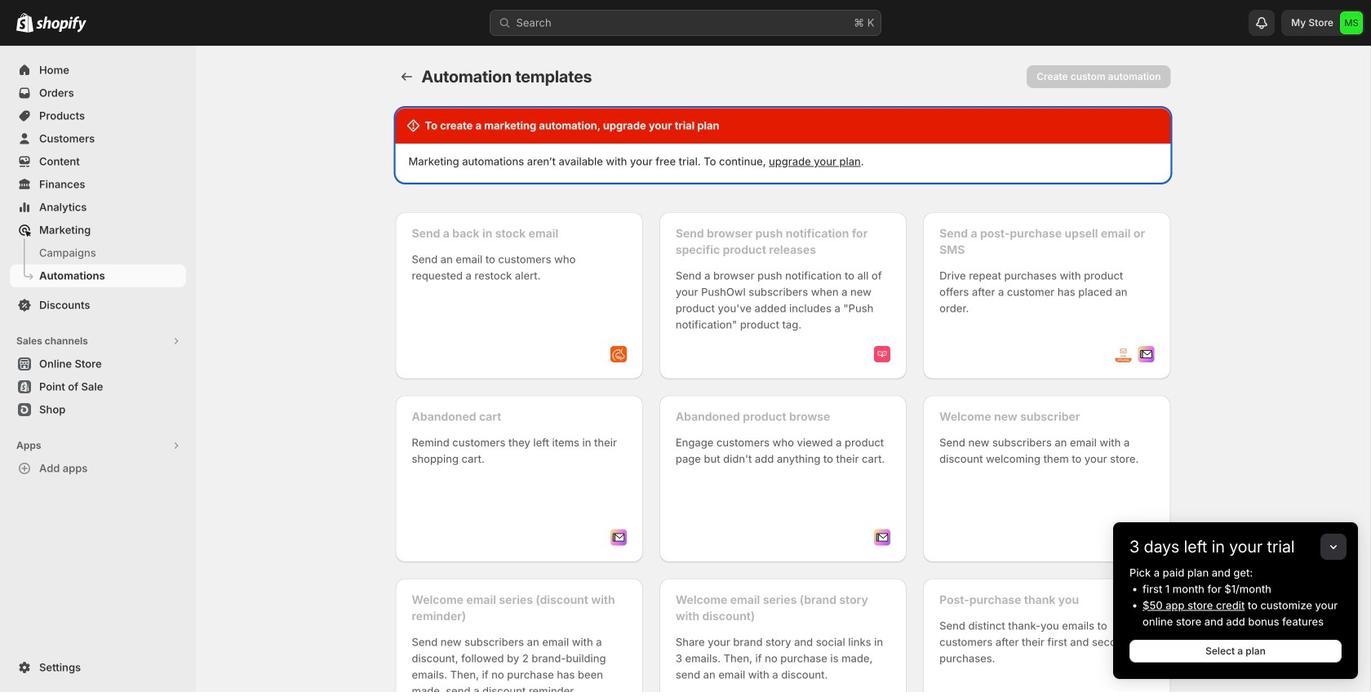 Task type: locate. For each thing, give the bounding box(es) containing it.
my store image
[[1340, 11, 1363, 34]]

shopify image
[[16, 13, 33, 32]]

shopify image
[[36, 16, 87, 32]]



Task type: vqa. For each thing, say whether or not it's contained in the screenshot.
the left Shopify image
yes



